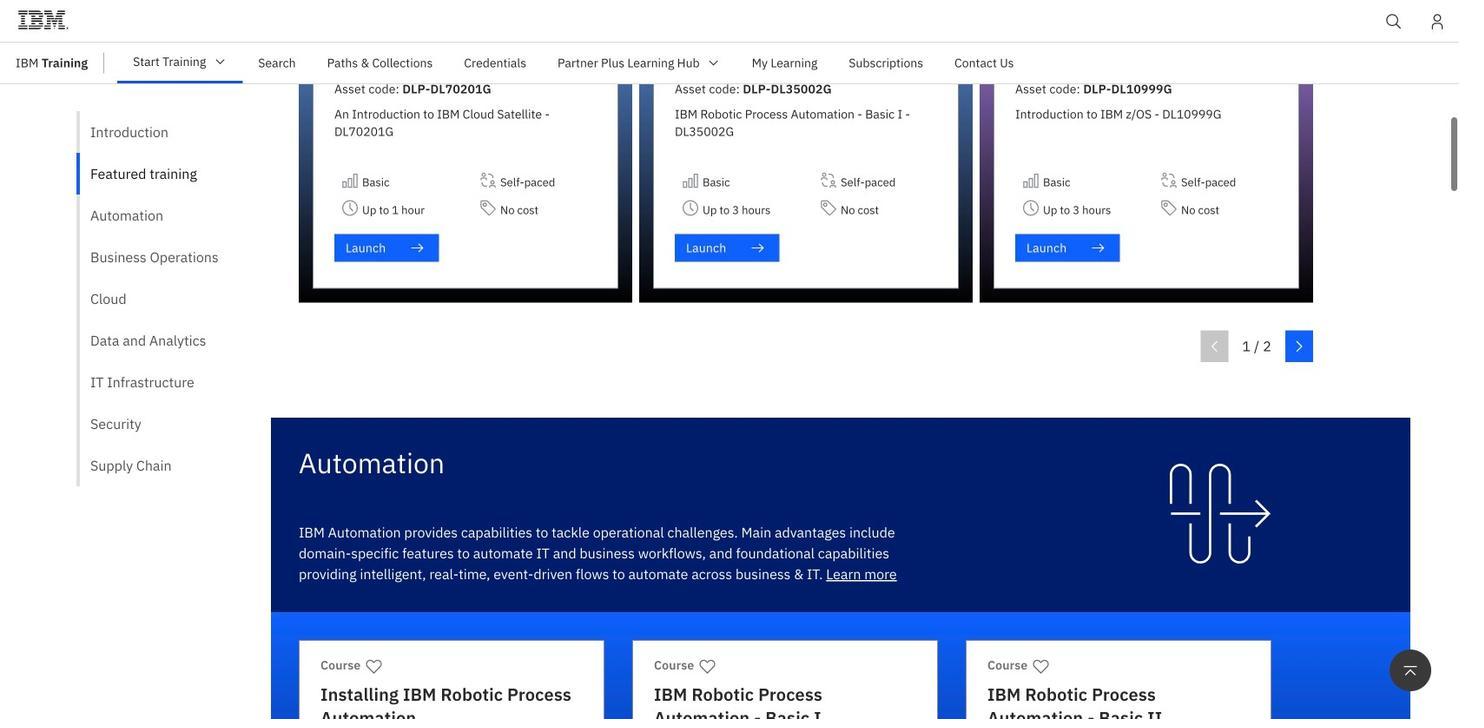Task type: vqa. For each thing, say whether or not it's contained in the screenshot.
Let's talk element
no



Task type: locate. For each thing, give the bounding box(es) containing it.
ibm platform name element
[[0, 0, 1460, 50], [0, 43, 1460, 84], [117, 43, 1460, 83]]

scroll to top image
[[1403, 662, 1420, 680]]

search image
[[1386, 13, 1403, 30]]

notifications image
[[1430, 13, 1447, 30]]

partner plus learning hub image
[[707, 56, 721, 70]]

start training image
[[213, 55, 227, 69]]



